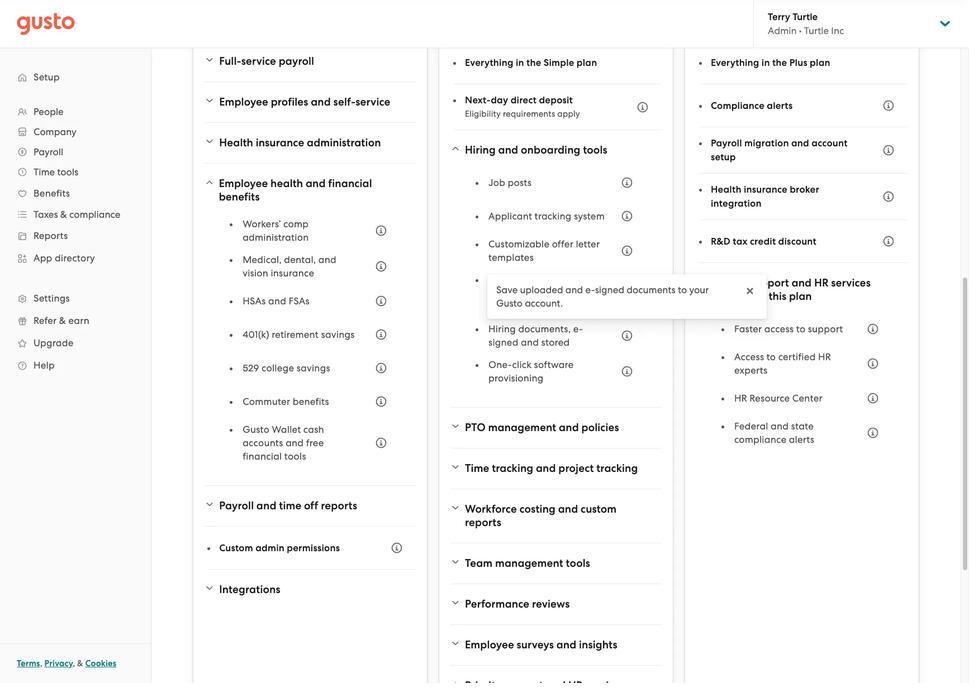 Task type: describe. For each thing, give the bounding box(es) containing it.
documents
[[627, 285, 676, 296]]

college
[[262, 363, 294, 374]]

pto
[[465, 422, 486, 434]]

insurance inside medical, dental, and vision insurance
[[271, 268, 314, 279]]

comp
[[283, 219, 309, 230]]

off
[[304, 500, 318, 513]]

hr for certified
[[818, 352, 831, 363]]

cookies
[[85, 659, 116, 669]]

administration for insurance
[[307, 136, 381, 149]]

applicant tracking system
[[489, 211, 605, 222]]

home image
[[17, 13, 75, 35]]

workers'
[[243, 219, 281, 230]]

and up job posts
[[498, 144, 518, 157]]

integration
[[711, 198, 762, 210]]

e- inside save uploaded and e-signed documents to your gusto account.
[[586, 285, 595, 296]]

management for team
[[495, 557, 563, 570]]

custom admin permissions
[[219, 543, 340, 554]]

setup
[[34, 72, 60, 83]]

time
[[279, 500, 302, 513]]

managers
[[509, 301, 555, 313]]

faster
[[735, 324, 762, 335]]

employee for employee profiles and self-service
[[219, 96, 268, 108]]

compliance
[[711, 100, 765, 112]]

hiring and onboarding tools
[[465, 144, 608, 157]]

custom
[[581, 503, 617, 516]]

tools inside time tools dropdown button
[[57, 167, 78, 178]]

and inside hiring documents, e- signed and stored
[[521, 337, 539, 348]]

performance
[[465, 598, 530, 611]]

help link
[[11, 356, 140, 376]]

list containing people
[[0, 102, 151, 377]]

2 , from the left
[[73, 659, 75, 669]]

list containing faster access to support
[[722, 317, 885, 456]]

surveys
[[517, 639, 554, 652]]

2 vertical spatial hr
[[735, 393, 747, 404]]

faster access to support
[[735, 324, 843, 335]]

dental,
[[284, 254, 316, 266]]

onboarding inside customizable onboarding checklist for employees and managers
[[552, 274, 606, 286]]

and inside federal and state compliance alerts
[[771, 421, 789, 432]]

2 vertical spatial &
[[77, 659, 83, 669]]

insurance for broker
[[744, 184, 788, 196]]

insights
[[579, 639, 618, 652]]

compliance inside federal and state compliance alerts
[[735, 434, 787, 446]]

access to certified hr experts
[[735, 352, 831, 376]]

software
[[534, 359, 574, 371]]

reviews
[[532, 598, 570, 611]]

deposit
[[539, 94, 573, 106]]

1 vertical spatial turtle
[[804, 25, 829, 36]]

discount
[[779, 236, 817, 247]]

to inside the access to certified hr experts
[[767, 352, 776, 363]]

and inside save uploaded and e-signed documents to your gusto account.
[[566, 285, 583, 296]]

your
[[690, 285, 709, 296]]

account.
[[525, 298, 563, 309]]

fsas
[[289, 296, 310, 307]]

payroll and time off reports
[[219, 500, 357, 513]]

medical,
[[243, 254, 282, 266]]

payroll button
[[11, 142, 140, 162]]

cookies button
[[85, 657, 116, 671]]

401(k)
[[243, 329, 269, 340]]

management for pto
[[488, 422, 557, 434]]

taxes & compliance button
[[11, 205, 140, 225]]

eligibility
[[465, 109, 501, 119]]

time tracking and project tracking button
[[451, 456, 662, 482]]

apply
[[558, 109, 580, 119]]

financial inside employee health and financial benefits
[[328, 177, 372, 190]]

app
[[34, 253, 52, 264]]

job posts
[[489, 177, 532, 188]]

customizable offer letter templates
[[489, 239, 600, 263]]

app directory
[[34, 253, 95, 264]]

and inside payroll migration and account setup
[[792, 138, 810, 149]]

self-
[[334, 96, 356, 108]]

job
[[489, 177, 505, 188]]

dialog main content element
[[488, 274, 767, 319]]

and inside employee health and financial benefits
[[306, 177, 326, 190]]

employee profiles and self-service button
[[205, 89, 416, 116]]

reports for workforce costing and custom reports
[[465, 517, 501, 529]]

earn
[[68, 315, 89, 326]]

in for simple
[[516, 57, 524, 68]]

compliance alerts
[[711, 100, 793, 112]]

to inside save uploaded and e-signed documents to your gusto account.
[[678, 285, 687, 296]]

benefits inside list
[[293, 396, 329, 408]]

refer & earn
[[34, 315, 89, 326]]

2 horizontal spatial to
[[797, 324, 806, 335]]

gusto wallet cash accounts and free financial tools
[[243, 424, 324, 462]]

people button
[[11, 102, 140, 122]]

•
[[799, 25, 802, 36]]

payroll and time off reports button
[[205, 493, 416, 520]]

and inside the priority support and hr services included in this plan
[[792, 277, 812, 290]]

employee surveys and insights
[[465, 639, 618, 652]]

support inside list
[[808, 324, 843, 335]]

health
[[271, 177, 303, 190]]

free
[[306, 438, 324, 449]]

customizable onboarding checklist for employees and managers
[[489, 274, 606, 313]]

admin
[[768, 25, 797, 36]]

services
[[831, 277, 871, 290]]

list containing workers' comp administration
[[230, 217, 394, 472]]

payroll migration and account setup
[[711, 138, 848, 163]]

and left self-
[[311, 96, 331, 108]]

profiles
[[271, 96, 308, 108]]

everything for everything in the plus plan
[[711, 57, 760, 68]]

payroll for payroll migration and account setup
[[711, 138, 742, 149]]

hr for and
[[814, 277, 829, 290]]

the for simple
[[527, 57, 541, 68]]

0 vertical spatial alerts
[[767, 100, 793, 112]]

refer
[[34, 315, 57, 326]]

customizable for templates
[[489, 239, 550, 250]]

employee for employee surveys and insights
[[465, 639, 514, 652]]

tools inside hiring and onboarding tools dropdown button
[[583, 144, 608, 157]]

health for health insurance broker integration
[[711, 184, 742, 196]]

tools inside team management tools dropdown button
[[566, 557, 590, 570]]

hsas and fsas
[[243, 296, 310, 307]]

and right surveys at the bottom right
[[557, 639, 577, 652]]

company
[[34, 126, 76, 138]]

plan inside the priority support and hr services included in this plan
[[789, 290, 812, 303]]

project
[[559, 462, 594, 475]]

experts
[[735, 365, 768, 376]]

offer
[[552, 239, 574, 250]]

setup
[[711, 152, 736, 163]]

vision
[[243, 268, 268, 279]]

compliance inside dropdown button
[[69, 209, 120, 220]]

terry turtle admin • turtle inc
[[768, 11, 844, 36]]

one-click software provisioning
[[489, 359, 574, 384]]

tracking for applicant
[[535, 211, 572, 222]]

upgrade
[[34, 338, 74, 349]]

health insurance administration
[[219, 136, 381, 149]]

templates
[[489, 252, 534, 263]]

one-
[[489, 359, 512, 371]]

and left policies
[[559, 422, 579, 434]]

onboarding inside dropdown button
[[521, 144, 581, 157]]

center
[[793, 393, 823, 404]]

0 horizontal spatial service
[[241, 55, 276, 68]]

broker
[[790, 184, 820, 196]]

support inside the priority support and hr services included in this plan
[[750, 277, 789, 290]]

settings link
[[11, 288, 140, 309]]

reports link
[[11, 226, 140, 246]]



Task type: vqa. For each thing, say whether or not it's contained in the screenshot.
when at left top
no



Task type: locate. For each thing, give the bounding box(es) containing it.
1 vertical spatial reports
[[465, 517, 501, 529]]

1 vertical spatial time
[[465, 462, 489, 475]]

0 horizontal spatial everything
[[465, 57, 514, 68]]

r&d tax credit discount
[[711, 236, 817, 247]]

compliance
[[69, 209, 120, 220], [735, 434, 787, 446]]

e-
[[586, 285, 595, 296], [573, 324, 583, 335]]

0 horizontal spatial the
[[527, 57, 541, 68]]

costing
[[520, 503, 556, 516]]

and right dental,
[[319, 254, 336, 266]]

& for compliance
[[60, 209, 67, 220]]

help
[[34, 360, 55, 371]]

&
[[60, 209, 67, 220], [59, 315, 66, 326], [77, 659, 83, 669]]

0 horizontal spatial financial
[[243, 451, 282, 462]]

tracking up offer
[[535, 211, 572, 222]]

benefits link
[[11, 183, 140, 203]]

1 vertical spatial insurance
[[744, 184, 788, 196]]

1 vertical spatial financial
[[243, 451, 282, 462]]

click
[[512, 359, 532, 371]]

gusto down save at top right
[[496, 298, 523, 309]]

hr right certified
[[818, 352, 831, 363]]

hiring documents, e- signed and stored
[[489, 324, 583, 348]]

,
[[40, 659, 42, 669], [73, 659, 75, 669]]

administration for comp
[[243, 232, 309, 243]]

savings right college
[[297, 363, 330, 374]]

to right 'access'
[[767, 352, 776, 363]]

tracking inside list
[[535, 211, 572, 222]]

insurance inside 'health insurance broker integration'
[[744, 184, 788, 196]]

1 horizontal spatial everything
[[711, 57, 760, 68]]

customizable up templates
[[489, 239, 550, 250]]

1 horizontal spatial service
[[356, 96, 390, 108]]

time down pto
[[465, 462, 489, 475]]

and left "time"
[[257, 500, 276, 513]]

full-
[[219, 55, 241, 68]]

benefits up "cash"
[[293, 396, 329, 408]]

1 horizontal spatial ,
[[73, 659, 75, 669]]

save uploaded and e-signed documents to your gusto account.
[[496, 285, 709, 309]]

1 horizontal spatial time
[[465, 462, 489, 475]]

1 horizontal spatial gusto
[[496, 298, 523, 309]]

hiring for hiring documents, e- signed and stored
[[489, 324, 516, 335]]

0 vertical spatial &
[[60, 209, 67, 220]]

1 vertical spatial compliance
[[735, 434, 787, 446]]

time tracking and project tracking
[[465, 462, 638, 475]]

administration
[[307, 136, 381, 149], [243, 232, 309, 243]]

gusto inside the gusto wallet cash accounts and free financial tools
[[243, 424, 270, 436]]

0 vertical spatial customizable
[[489, 239, 550, 250]]

1 horizontal spatial to
[[767, 352, 776, 363]]

1 vertical spatial signed
[[489, 337, 519, 348]]

health inside dropdown button
[[219, 136, 253, 149]]

benefits inside employee health and financial benefits
[[219, 191, 260, 203]]

customizable for for
[[489, 274, 550, 286]]

and inside medical, dental, and vision insurance
[[319, 254, 336, 266]]

employee left health
[[219, 177, 268, 190]]

gusto navigation element
[[0, 48, 151, 395]]

plan right this at the top of page
[[789, 290, 812, 303]]

1 vertical spatial gusto
[[243, 424, 270, 436]]

0 vertical spatial administration
[[307, 136, 381, 149]]

support up certified
[[808, 324, 843, 335]]

and left custom
[[558, 503, 578, 516]]

reports down workforce
[[465, 517, 501, 529]]

performance reviews
[[465, 598, 570, 611]]

0 vertical spatial financial
[[328, 177, 372, 190]]

0 vertical spatial compliance
[[69, 209, 120, 220]]

tax
[[733, 236, 748, 247]]

1 horizontal spatial financial
[[328, 177, 372, 190]]

integrations button
[[205, 577, 416, 604]]

terms link
[[17, 659, 40, 669]]

employee down full-
[[219, 96, 268, 108]]

administration inside dropdown button
[[307, 136, 381, 149]]

and left the state
[[771, 421, 789, 432]]

employee inside employee health and financial benefits
[[219, 177, 268, 190]]

custom
[[219, 543, 253, 554]]

in left plus
[[762, 57, 770, 68]]

signed inside save uploaded and e-signed documents to your gusto account.
[[595, 285, 625, 296]]

0 horizontal spatial ,
[[40, 659, 42, 669]]

0 vertical spatial time
[[34, 167, 55, 178]]

admin
[[256, 543, 285, 554]]

applicant
[[489, 211, 532, 222]]

this
[[769, 290, 787, 303]]

hr left services
[[814, 277, 829, 290]]

everything for everything in the simple plan
[[465, 57, 514, 68]]

0 vertical spatial management
[[488, 422, 557, 434]]

1 horizontal spatial reports
[[465, 517, 501, 529]]

in left this at the top of page
[[757, 290, 766, 303]]

team
[[465, 557, 493, 570]]

0 vertical spatial hiring
[[465, 144, 496, 157]]

0 vertical spatial insurance
[[256, 136, 304, 149]]

setup link
[[11, 67, 140, 87]]

1 vertical spatial benefits
[[293, 396, 329, 408]]

terms
[[17, 659, 40, 669]]

direct
[[511, 94, 537, 106]]

0 horizontal spatial compliance
[[69, 209, 120, 220]]

list
[[0, 102, 151, 377], [476, 171, 640, 394], [230, 217, 394, 472], [722, 317, 885, 456]]

and down wallet at the bottom left
[[286, 438, 304, 449]]

payroll down company at the left
[[34, 146, 63, 158]]

policies
[[582, 422, 619, 434]]

reports inside "payroll and time off reports" dropdown button
[[321, 500, 357, 513]]

1 horizontal spatial signed
[[595, 285, 625, 296]]

and inside the gusto wallet cash accounts and free financial tools
[[286, 438, 304, 449]]

workforce
[[465, 503, 517, 516]]

401(k) retirement savings
[[243, 329, 355, 340]]

1 vertical spatial to
[[797, 324, 806, 335]]

0 horizontal spatial to
[[678, 285, 687, 296]]

insurance down dental,
[[271, 268, 314, 279]]

hr resource center
[[735, 393, 823, 404]]

uploaded
[[520, 285, 563, 296]]

, left cookies button in the bottom left of the page
[[73, 659, 75, 669]]

in for plus
[[762, 57, 770, 68]]

the left simple
[[527, 57, 541, 68]]

hr left resource
[[735, 393, 747, 404]]

system
[[574, 211, 605, 222]]

management up performance reviews
[[495, 557, 563, 570]]

reports
[[321, 500, 357, 513], [465, 517, 501, 529]]

full-service payroll
[[219, 55, 314, 68]]

time
[[34, 167, 55, 178], [465, 462, 489, 475]]

plan for everything in the simple plan
[[577, 57, 597, 68]]

and right uploaded
[[566, 285, 583, 296]]

payroll for payroll
[[34, 146, 63, 158]]

insurance
[[256, 136, 304, 149], [744, 184, 788, 196], [271, 268, 314, 279]]

0 horizontal spatial health
[[219, 136, 253, 149]]

and down 'checklist'
[[489, 301, 507, 313]]

0 horizontal spatial benefits
[[219, 191, 260, 203]]

gusto up accounts
[[243, 424, 270, 436]]

0 vertical spatial benefits
[[219, 191, 260, 203]]

1 horizontal spatial health
[[711, 184, 742, 196]]

onboarding down apply
[[521, 144, 581, 157]]

alerts down the state
[[789, 434, 815, 446]]

next-
[[465, 94, 491, 106]]

privacy link
[[44, 659, 73, 669]]

2 horizontal spatial tracking
[[597, 462, 638, 475]]

1 horizontal spatial benefits
[[293, 396, 329, 408]]

savings for 529 college savings
[[297, 363, 330, 374]]

support up this at the top of page
[[750, 277, 789, 290]]

1 the from the left
[[527, 57, 541, 68]]

and left project
[[536, 462, 556, 475]]

hr inside the access to certified hr experts
[[818, 352, 831, 363]]

administration down self-
[[307, 136, 381, 149]]

benefits up workers'
[[219, 191, 260, 203]]

0 vertical spatial onboarding
[[521, 144, 581, 157]]

insurance up health
[[256, 136, 304, 149]]

payroll
[[279, 55, 314, 68]]

2 vertical spatial employee
[[465, 639, 514, 652]]

0 horizontal spatial reports
[[321, 500, 357, 513]]

customizable inside customizable onboarding checklist for employees and managers
[[489, 274, 550, 286]]

signed inside hiring documents, e- signed and stored
[[489, 337, 519, 348]]

save
[[496, 285, 518, 296]]

certified
[[779, 352, 816, 363]]

hiring inside dropdown button
[[465, 144, 496, 157]]

simple
[[544, 57, 574, 68]]

to left your
[[678, 285, 687, 296]]

0 horizontal spatial support
[[750, 277, 789, 290]]

hiring for hiring and onboarding tools
[[465, 144, 496, 157]]

and inside workforce costing and custom reports
[[558, 503, 578, 516]]

gusto
[[496, 298, 523, 309], [243, 424, 270, 436]]

everything up compliance
[[711, 57, 760, 68]]

1 horizontal spatial payroll
[[219, 500, 254, 513]]

1 vertical spatial administration
[[243, 232, 309, 243]]

1 vertical spatial management
[[495, 557, 563, 570]]

and left fsas
[[268, 296, 286, 307]]

health
[[219, 136, 253, 149], [711, 184, 742, 196]]

1 , from the left
[[40, 659, 42, 669]]

1 vertical spatial hr
[[818, 352, 831, 363]]

insurance for administration
[[256, 136, 304, 149]]

1 horizontal spatial the
[[773, 57, 787, 68]]

, left privacy
[[40, 659, 42, 669]]

turtle up •
[[793, 11, 818, 23]]

everything in the plus plan
[[711, 57, 831, 68]]

0 horizontal spatial tracking
[[492, 462, 534, 475]]

hiring inside hiring documents, e- signed and stored
[[489, 324, 516, 335]]

permissions
[[287, 543, 340, 554]]

savings right retirement
[[321, 329, 355, 340]]

for
[[529, 288, 542, 299]]

plan for everything in the plus plan
[[810, 57, 831, 68]]

1 vertical spatial e-
[[573, 324, 583, 335]]

alerts inside federal and state compliance alerts
[[789, 434, 815, 446]]

time inside list
[[34, 167, 55, 178]]

time for time tools
[[34, 167, 55, 178]]

and inside customizable onboarding checklist for employees and managers
[[489, 301, 507, 313]]

e- right "documents,"
[[573, 324, 583, 335]]

2 the from the left
[[773, 57, 787, 68]]

inc
[[832, 25, 844, 36]]

payroll inside list
[[34, 146, 63, 158]]

everything in the simple plan
[[465, 57, 597, 68]]

2 everything from the left
[[711, 57, 760, 68]]

0 vertical spatial support
[[750, 277, 789, 290]]

retirement
[[272, 329, 319, 340]]

0 vertical spatial turtle
[[793, 11, 818, 23]]

insurance up integration
[[744, 184, 788, 196]]

reports right off
[[321, 500, 357, 513]]

1 horizontal spatial compliance
[[735, 434, 787, 446]]

0 vertical spatial to
[[678, 285, 687, 296]]

performance reviews button
[[451, 591, 662, 618]]

e- down letter
[[586, 285, 595, 296]]

payroll for payroll and time off reports
[[219, 500, 254, 513]]

the left plus
[[773, 57, 787, 68]]

& inside dropdown button
[[60, 209, 67, 220]]

tracking up workforce
[[492, 462, 534, 475]]

0 vertical spatial hr
[[814, 277, 829, 290]]

turtle
[[793, 11, 818, 23], [804, 25, 829, 36]]

0 vertical spatial e-
[[586, 285, 595, 296]]

employee down performance
[[465, 639, 514, 652]]

hiring down eligibility
[[465, 144, 496, 157]]

hiring up the one-
[[489, 324, 516, 335]]

0 vertical spatial savings
[[321, 329, 355, 340]]

in up direct
[[516, 57, 524, 68]]

access
[[765, 324, 794, 335]]

0 vertical spatial signed
[[595, 285, 625, 296]]

0 horizontal spatial signed
[[489, 337, 519, 348]]

signed up the one-
[[489, 337, 519, 348]]

pto management and policies
[[465, 422, 619, 434]]

savings for 401(k) retirement savings
[[321, 329, 355, 340]]

time tools button
[[11, 162, 140, 182]]

employee surveys and insights button
[[451, 632, 662, 659]]

service
[[241, 55, 276, 68], [356, 96, 390, 108]]

payroll up setup
[[711, 138, 742, 149]]

1 vertical spatial &
[[59, 315, 66, 326]]

employee for employee health and financial benefits
[[219, 177, 268, 190]]

2 customizable from the top
[[489, 274, 550, 286]]

time up benefits
[[34, 167, 55, 178]]

requirements
[[503, 109, 555, 119]]

0 vertical spatial reports
[[321, 500, 357, 513]]

0 horizontal spatial e-
[[573, 324, 583, 335]]

provisioning
[[489, 373, 544, 384]]

full-service payroll button
[[205, 48, 416, 75]]

1 vertical spatial onboarding
[[552, 274, 606, 286]]

and down "documents,"
[[521, 337, 539, 348]]

insurance inside dropdown button
[[256, 136, 304, 149]]

next-day direct deposit eligibility requirements apply
[[465, 94, 580, 119]]

reports inside workforce costing and custom reports
[[465, 517, 501, 529]]

savings
[[321, 329, 355, 340], [297, 363, 330, 374]]

plan right plus
[[810, 57, 831, 68]]

1 vertical spatial support
[[808, 324, 843, 335]]

the for plus
[[773, 57, 787, 68]]

0 vertical spatial employee
[[219, 96, 268, 108]]

stored
[[541, 337, 570, 348]]

health for health insurance administration
[[219, 136, 253, 149]]

in inside the priority support and hr services included in this plan
[[757, 290, 766, 303]]

2 vertical spatial to
[[767, 352, 776, 363]]

time for time tracking and project tracking
[[465, 462, 489, 475]]

2 horizontal spatial payroll
[[711, 138, 742, 149]]

0 horizontal spatial gusto
[[243, 424, 270, 436]]

accounts
[[243, 438, 283, 449]]

& left earn
[[59, 315, 66, 326]]

the
[[527, 57, 541, 68], [773, 57, 787, 68]]

gusto inside save uploaded and e-signed documents to your gusto account.
[[496, 298, 523, 309]]

financial inside the gusto wallet cash accounts and free financial tools
[[243, 451, 282, 462]]

administration inside list
[[243, 232, 309, 243]]

customizable inside customizable offer letter templates
[[489, 239, 550, 250]]

documents,
[[518, 324, 571, 335]]

and left account
[[792, 138, 810, 149]]

turtle right •
[[804, 25, 829, 36]]

1 everything from the left
[[465, 57, 514, 68]]

hr inside the priority support and hr services included in this plan
[[814, 277, 829, 290]]

employee health and financial benefits button
[[205, 171, 416, 211]]

1 customizable from the top
[[489, 239, 550, 250]]

payroll inside payroll migration and account setup
[[711, 138, 742, 149]]

signed right 'employees'
[[595, 285, 625, 296]]

reports for payroll and time off reports
[[321, 500, 357, 513]]

and down discount
[[792, 277, 812, 290]]

1 vertical spatial health
[[711, 184, 742, 196]]

0 horizontal spatial payroll
[[34, 146, 63, 158]]

to right access
[[797, 324, 806, 335]]

upgrade link
[[11, 333, 140, 353]]

1 horizontal spatial support
[[808, 324, 843, 335]]

1 vertical spatial alerts
[[789, 434, 815, 446]]

0 horizontal spatial time
[[34, 167, 55, 178]]

onboarding up 'employees'
[[552, 274, 606, 286]]

2 vertical spatial insurance
[[271, 268, 314, 279]]

1 vertical spatial customizable
[[489, 274, 550, 286]]

& left cookies button in the bottom left of the page
[[77, 659, 83, 669]]

team management tools button
[[451, 551, 662, 578]]

1 horizontal spatial e-
[[586, 285, 595, 296]]

0 vertical spatial health
[[219, 136, 253, 149]]

payroll up custom
[[219, 500, 254, 513]]

compliance up reports link
[[69, 209, 120, 220]]

1 vertical spatial hiring
[[489, 324, 516, 335]]

& for earn
[[59, 315, 66, 326]]

workforce costing and custom reports button
[[451, 496, 662, 537]]

alerts up migration
[[767, 100, 793, 112]]

terry
[[768, 11, 790, 23]]

customizable up 'checklist'
[[489, 274, 550, 286]]

compliance down federal
[[735, 434, 787, 446]]

tracking for time
[[492, 462, 534, 475]]

app directory link
[[11, 248, 140, 268]]

0 vertical spatial gusto
[[496, 298, 523, 309]]

health inside 'health insurance broker integration'
[[711, 184, 742, 196]]

1 vertical spatial savings
[[297, 363, 330, 374]]

management right pto
[[488, 422, 557, 434]]

1 horizontal spatial tracking
[[535, 211, 572, 222]]

administration down workers'
[[243, 232, 309, 243]]

e- inside hiring documents, e- signed and stored
[[573, 324, 583, 335]]

1 vertical spatial employee
[[219, 177, 268, 190]]

everything up day at top
[[465, 57, 514, 68]]

1 vertical spatial service
[[356, 96, 390, 108]]

tools inside the gusto wallet cash accounts and free financial tools
[[284, 451, 306, 462]]

0 vertical spatial service
[[241, 55, 276, 68]]

& right taxes
[[60, 209, 67, 220]]

people
[[34, 106, 64, 117]]

tracking right project
[[597, 462, 638, 475]]

day
[[491, 94, 508, 106]]

list containing job posts
[[476, 171, 640, 394]]

and right health
[[306, 177, 326, 190]]

plan right simple
[[577, 57, 597, 68]]



